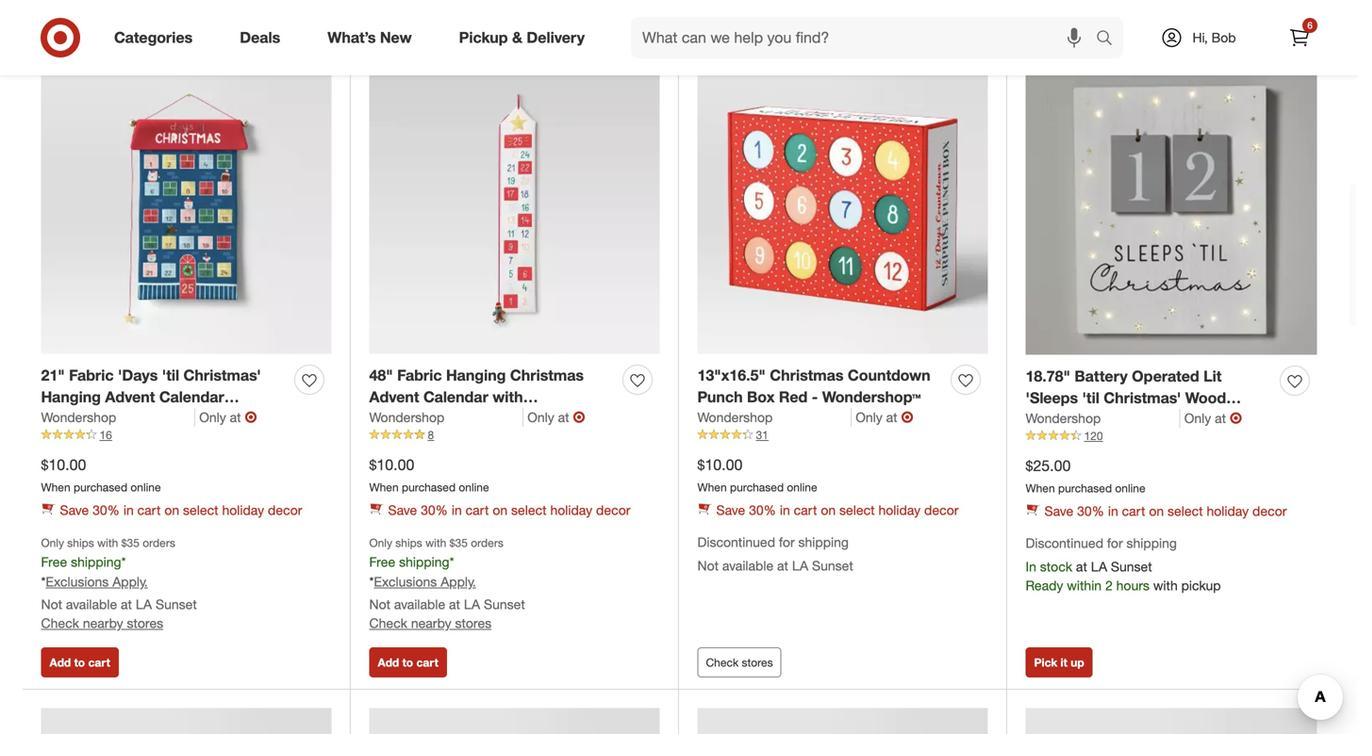 Task type: locate. For each thing, give the bounding box(es) containing it.
$35 for blue/red
[[121, 536, 139, 550]]

30%
[[93, 502, 120, 519], [421, 502, 448, 519], [749, 502, 776, 519], [1077, 503, 1105, 520]]

18.78"
[[1026, 367, 1071, 386]]

0 horizontal spatial $10.00 when purchased online
[[41, 456, 161, 495]]

christmas'
[[184, 367, 261, 385], [1104, 389, 1181, 407]]

not inside "discontinued for shipping not available at la sunset"
[[698, 558, 719, 574]]

14" wood 'nights 'til christmas' advent calendar with wreath counter black/white - wondershop™ image
[[698, 709, 988, 735], [698, 709, 988, 735]]

1 horizontal spatial nearby
[[411, 616, 451, 632]]

1 apply. from the left
[[112, 574, 148, 591]]

deals link
[[224, 17, 304, 58]]

holiday for 13"x16.5" christmas countdown punch box red - wondershop™
[[879, 502, 921, 519]]

when down punch
[[698, 481, 727, 495]]

1 exclusions apply. link from the left
[[46, 574, 148, 591]]

0 horizontal spatial only ships with $35 orders free shipping * * exclusions apply. not available at la sunset check nearby stores
[[41, 536, 197, 632]]

hi, bob
[[1193, 29, 1236, 46]]

1 horizontal spatial stores
[[455, 616, 492, 632]]

0 horizontal spatial $35
[[121, 536, 139, 550]]

2 check nearby stores button from the left
[[369, 615, 492, 633]]

2 to from the left
[[402, 656, 413, 670]]

wondershop link
[[41, 408, 195, 427], [369, 408, 524, 427], [698, 408, 852, 427], [1026, 409, 1181, 428]]

¬ up 31 link
[[901, 408, 914, 427]]

wondershop down punch
[[698, 409, 773, 426]]

wondershop™ down the 'days
[[122, 410, 221, 428]]

on down 16 link
[[164, 502, 179, 519]]

select down 8 link
[[511, 502, 547, 519]]

2 exclusions from the left
[[374, 574, 437, 591]]

- inside 21" fabric 'days 'til christmas' hanging advent calendar blue/red - wondershop™
[[112, 410, 118, 428]]

&
[[512, 28, 523, 47]]

1 $10.00 when purchased online from the left
[[41, 456, 161, 495]]

16" wood santa christmas countdown sign red/white - wondershop™ image
[[41, 709, 332, 735], [41, 709, 332, 735]]

3 $10.00 from the left
[[698, 456, 743, 474]]

13"x16.5" christmas countdown punch box red - wondershop™
[[698, 367, 931, 406]]

1 horizontal spatial christmas'
[[1104, 389, 1181, 407]]

¬ for 48" fabric hanging christmas advent calendar with gingerbread man counter white - wondershop™
[[573, 408, 585, 427]]

wondershop™ up $25.00 at the bottom of the page
[[1026, 432, 1125, 451]]

decor for 21" fabric 'days 'til christmas' hanging advent calendar blue/red - wondershop™
[[268, 502, 302, 519]]

online for wondershop™
[[787, 481, 817, 495]]

christmas' up 16 link
[[184, 367, 261, 385]]

orders for -
[[143, 536, 175, 550]]

$10.00 when purchased online down 8
[[369, 456, 489, 495]]

1 $10.00 from the left
[[41, 456, 86, 474]]

0 horizontal spatial orders
[[143, 536, 175, 550]]

$10.00 when purchased online
[[41, 456, 161, 495], [369, 456, 489, 495], [698, 456, 817, 495]]

decor for 13"x16.5" christmas countdown punch box red - wondershop™
[[924, 502, 959, 519]]

0 horizontal spatial $10.00
[[41, 456, 86, 474]]

wondershop™ inside 48" fabric hanging christmas advent calendar with gingerbread man counter white - wondershop™
[[369, 431, 468, 450]]

wondershop link up 16
[[41, 408, 195, 427]]

30% down 8
[[421, 502, 448, 519]]

with inside discontinued for shipping in stock at  la sunset ready within 2 hours with pickup
[[1153, 578, 1178, 594]]

'til right the 'days
[[162, 367, 179, 385]]

0 horizontal spatial stores
[[127, 616, 163, 632]]

pick
[[1034, 656, 1058, 670]]

¬
[[245, 408, 257, 427], [573, 408, 585, 427], [901, 408, 914, 427], [1230, 409, 1242, 428]]

2 nearby from the left
[[411, 616, 451, 632]]

120
[[1084, 429, 1103, 443]]

check for 21" fabric 'days 'til christmas' hanging advent calendar blue/red - wondershop™
[[41, 616, 79, 632]]

0 horizontal spatial available
[[66, 597, 117, 613]]

1 nearby from the left
[[83, 616, 123, 632]]

online for calendar
[[131, 481, 161, 495]]

30% down $25.00 when purchased online on the bottom right of the page
[[1077, 503, 1105, 520]]

1 horizontal spatial not
[[369, 597, 391, 613]]

- inside 13"x16.5" christmas countdown punch box red - wondershop™
[[812, 388, 818, 406]]

hanging up the blue/red
[[41, 388, 101, 406]]

1 christmas from the left
[[510, 367, 584, 385]]

only ships with $35 orders free shipping * * exclusions apply. not available at la sunset check nearby stores
[[41, 536, 197, 632], [369, 536, 525, 632]]

stores inside button
[[742, 656, 773, 670]]

add
[[50, 656, 71, 670], [378, 656, 399, 670]]

$10.00 when purchased online down 31 on the right bottom
[[698, 456, 817, 495]]

1 add from the left
[[50, 656, 71, 670]]

select down 31 link
[[840, 502, 875, 519]]

advent down the 'days
[[105, 388, 155, 406]]

48"
[[369, 367, 393, 385]]

2 free from the left
[[369, 554, 395, 571]]

what's new link
[[312, 17, 435, 58]]

fabric for hanging
[[69, 367, 114, 385]]

- right the blue/red
[[112, 410, 118, 428]]

wondershop for hanging
[[41, 409, 116, 426]]

add to cart
[[50, 656, 110, 670], [378, 656, 438, 670]]

only at ¬ down the wood
[[1184, 409, 1242, 428]]

only ships with $35 orders free shipping * * exclusions apply. not available at la sunset check nearby stores for blue/red
[[41, 536, 197, 632]]

¬ up 16 link
[[245, 408, 257, 427]]

check
[[41, 616, 79, 632], [369, 616, 407, 632], [706, 656, 739, 670]]

2 fabric from the left
[[397, 367, 442, 385]]

1 horizontal spatial christmas
[[770, 367, 844, 385]]

discontinued for $25.00
[[1026, 535, 1104, 552]]

0 vertical spatial 'til
[[162, 367, 179, 385]]

on down 8 link
[[493, 502, 508, 519]]

1 horizontal spatial apply.
[[441, 574, 476, 591]]

free
[[41, 554, 67, 571], [369, 554, 395, 571]]

online
[[131, 481, 161, 495], [459, 481, 489, 495], [787, 481, 817, 495], [1115, 482, 1146, 496]]

add to cart for 48" fabric hanging christmas advent calendar with gingerbread man counter white - wondershop™
[[378, 656, 438, 670]]

0 vertical spatial christmas'
[[184, 367, 261, 385]]

$10.00 for 21" fabric 'days 'til christmas' hanging advent calendar blue/red - wondershop™
[[41, 456, 86, 474]]

sunset
[[812, 558, 853, 574], [1111, 559, 1152, 575], [156, 597, 197, 613], [484, 597, 525, 613]]

wondershop link up 31 on the right bottom
[[698, 408, 852, 427]]

0 horizontal spatial check nearby stores button
[[41, 615, 163, 633]]

christmas up counter
[[510, 367, 584, 385]]

1 calendar from the left
[[159, 388, 224, 406]]

stores
[[127, 616, 163, 632], [455, 616, 492, 632], [742, 656, 773, 670]]

fabric right 21"
[[69, 367, 114, 385]]

1 horizontal spatial add
[[378, 656, 399, 670]]

when inside $25.00 when purchased online
[[1026, 482, 1055, 496]]

save 30% in cart on select holiday decor
[[60, 502, 302, 519], [388, 502, 630, 519], [716, 502, 959, 519], [1045, 503, 1287, 520]]

0 horizontal spatial advent
[[105, 388, 155, 406]]

18.78" battery operated lit 'sleeps 'til christmas' wood countdown sign cream - wondershop™ image
[[1026, 64, 1317, 355], [1026, 64, 1317, 355]]

1 add to cart from the left
[[50, 656, 110, 670]]

2 orders from the left
[[471, 536, 504, 550]]

hanging up the man
[[446, 367, 506, 385]]

2 horizontal spatial available
[[722, 558, 774, 574]]

wondershop link for red
[[698, 408, 852, 427]]

online for gingerbread
[[459, 481, 489, 495]]

with
[[493, 388, 523, 406], [97, 536, 118, 550], [425, 536, 446, 550], [1153, 578, 1178, 594]]

1 check nearby stores button from the left
[[41, 615, 163, 633]]

wondershop link up 8
[[369, 408, 524, 427]]

save up "discontinued for shipping not available at la sunset"
[[716, 502, 745, 519]]

save 30% in cart on select holiday decor down 8 link
[[388, 502, 630, 519]]

select
[[183, 502, 218, 519], [511, 502, 547, 519], [840, 502, 875, 519], [1168, 503, 1203, 520]]

2 $35 from the left
[[450, 536, 468, 550]]

online for wood
[[1115, 482, 1146, 496]]

1 horizontal spatial to
[[402, 656, 413, 670]]

select for 21" fabric 'days 'til christmas' hanging advent calendar blue/red - wondershop™
[[183, 502, 218, 519]]

1 horizontal spatial only ships with $35 orders free shipping * * exclusions apply. not available at la sunset check nearby stores
[[369, 536, 525, 632]]

fabric inside 21" fabric 'days 'til christmas' hanging advent calendar blue/red - wondershop™
[[69, 367, 114, 385]]

0 horizontal spatial 'til
[[162, 367, 179, 385]]

0 vertical spatial countdown
[[848, 367, 931, 385]]

1 horizontal spatial 'til
[[1082, 389, 1100, 407]]

1 vertical spatial hanging
[[41, 388, 101, 406]]

1 horizontal spatial countdown
[[1026, 411, 1109, 429]]

$10.00 down the blue/red
[[41, 456, 86, 474]]

1 only ships with $35 orders free shipping * * exclusions apply. not available at la sunset check nearby stores from the left
[[41, 536, 197, 632]]

only at ¬ up 8 link
[[527, 408, 585, 427]]

on
[[164, 502, 179, 519], [493, 502, 508, 519], [821, 502, 836, 519], [1149, 503, 1164, 520]]

deals
[[240, 28, 280, 47]]

exclusions for 21" fabric 'days 'til christmas' hanging advent calendar blue/red - wondershop™
[[46, 574, 109, 591]]

$10.00 for 13"x16.5" christmas countdown punch box red - wondershop™
[[698, 456, 743, 474]]

for inside discontinued for shipping in stock at  la sunset ready within 2 hours with pickup
[[1107, 535, 1123, 552]]

1 horizontal spatial add to cart
[[378, 656, 438, 670]]

1 horizontal spatial for
[[1107, 535, 1123, 552]]

- right white
[[606, 410, 612, 428]]

¬ for 21" fabric 'days 'til christmas' hanging advent calendar blue/red - wondershop™
[[245, 408, 257, 427]]

battery
[[1075, 367, 1128, 386]]

2 horizontal spatial stores
[[742, 656, 773, 670]]

check stores
[[706, 656, 773, 670]]

ships for 21" fabric 'days 'til christmas' hanging advent calendar blue/red - wondershop™
[[67, 536, 94, 550]]

0 horizontal spatial ships
[[67, 536, 94, 550]]

available
[[722, 558, 774, 574], [66, 597, 117, 613], [394, 597, 445, 613]]

- inside 48" fabric hanging christmas advent calendar with gingerbread man counter white - wondershop™
[[606, 410, 612, 428]]

white
[[561, 410, 602, 428]]

1 fabric from the left
[[69, 367, 114, 385]]

exclusions
[[46, 574, 109, 591], [374, 574, 437, 591]]

wondershop link for calendar
[[369, 408, 524, 427]]

2 calendar from the left
[[424, 388, 488, 406]]

on up discontinued for shipping in stock at  la sunset ready within 2 hours with pickup
[[1149, 503, 1164, 520]]

2 apply. from the left
[[441, 574, 476, 591]]

0 horizontal spatial hanging
[[41, 388, 101, 406]]

1 horizontal spatial $10.00
[[369, 456, 414, 474]]

0 horizontal spatial exclusions apply. link
[[46, 574, 148, 591]]

only at ¬ up 31 link
[[856, 408, 914, 427]]

48" fabric hanging christmas advent calendar with gingerbread man counter white - wondershop™ link
[[369, 365, 615, 450]]

calendar inside 21" fabric 'days 'til christmas' hanging advent calendar blue/red - wondershop™
[[159, 388, 224, 406]]

not for 48" fabric hanging christmas advent calendar with gingerbread man counter white - wondershop™
[[369, 597, 391, 613]]

advent inside 21" fabric 'days 'til christmas' hanging advent calendar blue/red - wondershop™
[[105, 388, 155, 406]]

online down 16 link
[[131, 481, 161, 495]]

purchased down 8
[[402, 481, 456, 495]]

save down $25.00 when purchased online on the bottom right of the page
[[1045, 503, 1074, 520]]

0 horizontal spatial add to cart button
[[41, 648, 119, 678]]

ships for 48" fabric hanging christmas advent calendar with gingerbread man counter white - wondershop™
[[395, 536, 422, 550]]

only at ¬ up 16 link
[[199, 408, 257, 427]]

30% down 16
[[93, 502, 120, 519]]

1 add to cart button from the left
[[41, 648, 119, 678]]

2 exclusions apply. link from the left
[[374, 574, 476, 591]]

0 horizontal spatial for
[[779, 534, 795, 551]]

search button
[[1088, 17, 1133, 62]]

0 horizontal spatial calendar
[[159, 388, 224, 406]]

only at ¬ for 18.78" battery operated lit 'sleeps 'til christmas' wood countdown sign cream - wondershop™
[[1184, 409, 1242, 428]]

1 horizontal spatial available
[[394, 597, 445, 613]]

online down 8 link
[[459, 481, 489, 495]]

counter
[[498, 410, 556, 428]]

apply. for blue/red
[[112, 574, 148, 591]]

on up "discontinued for shipping not available at la sunset"
[[821, 502, 836, 519]]

when for 13"x16.5" christmas countdown punch box red - wondershop™
[[698, 481, 727, 495]]

bob
[[1212, 29, 1236, 46]]

30% for 18.78" battery operated lit 'sleeps 'til christmas' wood countdown sign cream - wondershop™
[[1077, 503, 1105, 520]]

la inside discontinued for shipping in stock at  la sunset ready within 2 hours with pickup
[[1091, 559, 1107, 575]]

purchased down 16
[[74, 481, 127, 495]]

2 $10.00 when purchased online from the left
[[369, 456, 489, 495]]

in
[[1026, 559, 1037, 575]]

2 horizontal spatial not
[[698, 558, 719, 574]]

- right red
[[812, 388, 818, 406]]

exclusions apply. link
[[46, 574, 148, 591], [374, 574, 476, 591]]

save down gingerbread
[[388, 502, 417, 519]]

13"x16.5" christmas countdown punch box red - wondershop™ link
[[698, 365, 944, 408]]

18.78" battery operated lit 'sleeps 'til christmas' wood countdown sign cream - wondershop™
[[1026, 367, 1226, 451]]

when for 21" fabric 'days 'til christmas' hanging advent calendar blue/red - wondershop™
[[41, 481, 70, 495]]

1 horizontal spatial discontinued
[[1026, 535, 1104, 552]]

at
[[230, 409, 241, 426], [558, 409, 569, 426], [886, 409, 898, 426], [1215, 410, 1226, 427], [777, 558, 789, 574], [1076, 559, 1087, 575], [121, 597, 132, 613], [449, 597, 460, 613]]

¬ right cream
[[1230, 409, 1242, 428]]

add to cart button for 21" fabric 'days 'til christmas' hanging advent calendar blue/red - wondershop™
[[41, 648, 119, 678]]

online down "120" link on the right of the page
[[1115, 482, 1146, 496]]

30% up "discontinued for shipping not available at la sunset"
[[749, 502, 776, 519]]

wondershop down 'sleeps
[[1026, 410, 1101, 427]]

0 horizontal spatial add to cart
[[50, 656, 110, 670]]

2 ships from the left
[[395, 536, 422, 550]]

1 $35 from the left
[[121, 536, 139, 550]]

21" fabric 'days 'til christmas' hanging advent calendar blue/red - wondershop™ image
[[41, 64, 332, 354], [41, 64, 332, 354]]

discontinued inside "discontinued for shipping not available at la sunset"
[[698, 534, 775, 551]]

1 horizontal spatial calendar
[[424, 388, 488, 406]]

cart for wondershop™
[[794, 502, 817, 519]]

2 add to cart from the left
[[378, 656, 438, 670]]

1 vertical spatial countdown
[[1026, 411, 1109, 429]]

$10.00 down punch
[[698, 456, 743, 474]]

wondershop
[[41, 409, 116, 426], [369, 409, 445, 426], [698, 409, 773, 426], [1026, 410, 1101, 427]]

select up the "pickup"
[[1168, 503, 1203, 520]]

'til down battery
[[1082, 389, 1100, 407]]

0 horizontal spatial not
[[41, 597, 62, 613]]

1 orders from the left
[[143, 536, 175, 550]]

2 add from the left
[[378, 656, 399, 670]]

fabric right 48"
[[397, 367, 442, 385]]

wondershop for calendar
[[369, 409, 445, 426]]

14" wood tree 'days until christmas' countdown sign green - wondershop™ image
[[369, 709, 660, 735], [369, 709, 660, 735]]

0 horizontal spatial nearby
[[83, 616, 123, 632]]

1 horizontal spatial $10.00 when purchased online
[[369, 456, 489, 495]]

0 horizontal spatial christmas
[[510, 367, 584, 385]]

0 horizontal spatial free
[[41, 554, 67, 571]]

orders
[[143, 536, 175, 550], [471, 536, 504, 550]]

wondershop link up 120
[[1026, 409, 1181, 428]]

0 vertical spatial hanging
[[446, 367, 506, 385]]

0 horizontal spatial check
[[41, 616, 79, 632]]

when down the blue/red
[[41, 481, 70, 495]]

christmas up red
[[770, 367, 844, 385]]

2 advent from the left
[[369, 388, 419, 406]]

check nearby stores button for 21" fabric 'days 'til christmas' hanging advent calendar blue/red - wondershop™
[[41, 615, 163, 633]]

1 to from the left
[[74, 656, 85, 670]]

2 christmas from the left
[[770, 367, 844, 385]]

add to cart button
[[41, 648, 119, 678], [369, 648, 447, 678]]

2 $10.00 from the left
[[369, 456, 414, 474]]

1 free from the left
[[41, 554, 67, 571]]

'til inside 18.78" battery operated lit 'sleeps 'til christmas' wood countdown sign cream - wondershop™
[[1082, 389, 1100, 407]]

christmas' up sign
[[1104, 389, 1181, 407]]

wondershop up 16
[[41, 409, 116, 426]]

1 vertical spatial 'til
[[1082, 389, 1100, 407]]

1 exclusions from the left
[[46, 574, 109, 591]]

1 horizontal spatial fabric
[[397, 367, 442, 385]]

$10.00 down gingerbread
[[369, 456, 414, 474]]

to
[[74, 656, 85, 670], [402, 656, 413, 670]]

hanging
[[446, 367, 506, 385], [41, 388, 101, 406]]

purchased inside $25.00 when purchased online
[[1058, 482, 1112, 496]]

13"x16.5" christmas countdown punch box red - wondershop™ image
[[698, 64, 988, 354], [698, 64, 988, 354]]

hanging inside 21" fabric 'days 'til christmas' hanging advent calendar blue/red - wondershop™
[[41, 388, 101, 406]]

purchased
[[74, 481, 127, 495], [402, 481, 456, 495], [730, 481, 784, 495], [1058, 482, 1112, 496]]

cart for calendar
[[137, 502, 161, 519]]

sign
[[1113, 411, 1145, 429]]

1 horizontal spatial add to cart button
[[369, 648, 447, 678]]

2 horizontal spatial $10.00 when purchased online
[[698, 456, 817, 495]]

save 30% in cart on select holiday decor for gingerbread
[[388, 502, 630, 519]]

holiday for 48" fabric hanging christmas advent calendar with gingerbread man counter white - wondershop™
[[550, 502, 593, 519]]

48" fabric hanging christmas advent calendar with gingerbread man counter white - wondershop™ image
[[369, 64, 660, 354], [369, 64, 660, 354]]

0 horizontal spatial apply.
[[112, 574, 148, 591]]

*
[[121, 554, 126, 571], [450, 554, 454, 571], [41, 574, 46, 591], [369, 574, 374, 591]]

purchased down $25.00 at the bottom of the page
[[1058, 482, 1112, 496]]

wondershop™
[[822, 388, 921, 406], [122, 410, 221, 428], [369, 431, 468, 450], [1026, 432, 1125, 451]]

1 horizontal spatial orders
[[471, 536, 504, 550]]

$10.00
[[41, 456, 86, 474], [369, 456, 414, 474], [698, 456, 743, 474]]

check stores button
[[698, 648, 782, 678]]

add to cart button for 48" fabric hanging christmas advent calendar with gingerbread man counter white - wondershop™
[[369, 648, 447, 678]]

advent down 48"
[[369, 388, 419, 406]]

1 horizontal spatial $35
[[450, 536, 468, 550]]

purchased for red
[[730, 481, 784, 495]]

online inside $25.00 when purchased online
[[1115, 482, 1146, 496]]

select for 13"x16.5" christmas countdown punch box red - wondershop™
[[840, 502, 875, 519]]

when down $25.00 at the bottom of the page
[[1026, 482, 1055, 496]]

only
[[199, 409, 226, 426], [527, 409, 554, 426], [856, 409, 883, 426], [1184, 410, 1211, 427], [41, 536, 64, 550], [369, 536, 392, 550]]

at inside "discontinued for shipping not available at la sunset"
[[777, 558, 789, 574]]

add to cart for 21" fabric 'days 'til christmas' hanging advent calendar blue/red - wondershop™
[[50, 656, 110, 670]]

shipping
[[798, 534, 849, 551], [1127, 535, 1177, 552], [71, 554, 121, 571], [399, 554, 450, 571]]

for inside "discontinued for shipping not available at la sunset"
[[779, 534, 795, 551]]

2 horizontal spatial check
[[706, 656, 739, 670]]

only for with
[[527, 409, 554, 426]]

check inside button
[[706, 656, 739, 670]]

fabric inside 48" fabric hanging christmas advent calendar with gingerbread man counter white - wondershop™
[[397, 367, 442, 385]]

2 only ships with $35 orders free shipping * * exclusions apply. not available at la sunset check nearby stores from the left
[[369, 536, 525, 632]]

add for 48" fabric hanging christmas advent calendar with gingerbread man counter white - wondershop™
[[378, 656, 399, 670]]

¬ right counter
[[573, 408, 585, 427]]

1 advent from the left
[[105, 388, 155, 406]]

1 ships from the left
[[67, 536, 94, 550]]

calendar
[[159, 388, 224, 406], [424, 388, 488, 406]]

8
[[428, 428, 434, 442]]

save for 18.78" battery operated lit 'sleeps 'til christmas' wood countdown sign cream - wondershop™
[[1045, 503, 1074, 520]]

what's new
[[328, 28, 412, 47]]

0 horizontal spatial christmas'
[[184, 367, 261, 385]]

0 horizontal spatial fabric
[[69, 367, 114, 385]]

save 30% in cart on select holiday decor down 31 link
[[716, 502, 959, 519]]

$10.00 when purchased online for man
[[369, 456, 489, 495]]

pickup
[[1182, 578, 1221, 594]]

purchased down 31 on the right bottom
[[730, 481, 784, 495]]

-
[[812, 388, 818, 406], [112, 410, 118, 428], [606, 410, 612, 428], [1201, 411, 1207, 429]]

holiday
[[222, 502, 264, 519], [550, 502, 593, 519], [879, 502, 921, 519], [1207, 503, 1249, 520]]

countdown
[[848, 367, 931, 385], [1026, 411, 1109, 429]]

countdown down 'sleeps
[[1026, 411, 1109, 429]]

apply.
[[112, 574, 148, 591], [441, 574, 476, 591]]

available for 21" fabric 'days 'til christmas' hanging advent calendar blue/red - wondershop™
[[66, 597, 117, 613]]

1 horizontal spatial free
[[369, 554, 395, 571]]

when down gingerbread
[[369, 481, 399, 495]]

save 30% in cart on select holiday decor up discontinued for shipping in stock at  la sunset ready within 2 hours with pickup
[[1045, 503, 1287, 520]]

decor
[[268, 502, 302, 519], [596, 502, 630, 519], [924, 502, 959, 519], [1253, 503, 1287, 520]]

0 horizontal spatial add
[[50, 656, 71, 670]]

save down the blue/red
[[60, 502, 89, 519]]

save 30% in cart on select holiday decor down 16 link
[[60, 502, 302, 519]]

it
[[1061, 656, 1068, 670]]

wondershop™ up 31 link
[[822, 388, 921, 406]]

1 vertical spatial christmas'
[[1104, 389, 1181, 407]]

select down 16 link
[[183, 502, 218, 519]]

countdown up 31 link
[[848, 367, 931, 385]]

for
[[779, 534, 795, 551], [1107, 535, 1123, 552]]

when
[[41, 481, 70, 495], [369, 481, 399, 495], [698, 481, 727, 495], [1026, 482, 1055, 496]]

nearby for 21" fabric 'days 'til christmas' hanging advent calendar blue/red - wondershop™
[[83, 616, 123, 632]]

available for 48" fabric hanging christmas advent calendar with gingerbread man counter white - wondershop™
[[394, 597, 445, 613]]

1 horizontal spatial check nearby stores button
[[369, 615, 492, 633]]

calendar up 16 link
[[159, 388, 224, 406]]

31.25" featherly friends fabric tree with birds hanging christmas countdown calendar green - wondershop™ image
[[1026, 709, 1317, 735], [1026, 709, 1317, 735]]

0 horizontal spatial discontinued
[[698, 534, 775, 551]]

1 horizontal spatial exclusions apply. link
[[374, 574, 476, 591]]

in
[[123, 502, 134, 519], [452, 502, 462, 519], [780, 502, 790, 519], [1108, 503, 1118, 520]]

operated
[[1132, 367, 1200, 386]]

- down the wood
[[1201, 411, 1207, 429]]

discontinued inside discontinued for shipping in stock at  la sunset ready within 2 hours with pickup
[[1026, 535, 1104, 552]]

30% for 48" fabric hanging christmas advent calendar with gingerbread man counter white - wondershop™
[[421, 502, 448, 519]]

$35 for man
[[450, 536, 468, 550]]

check nearby stores button
[[41, 615, 163, 633], [369, 615, 492, 633]]

online down 31 link
[[787, 481, 817, 495]]

0 horizontal spatial exclusions
[[46, 574, 109, 591]]

0 horizontal spatial countdown
[[848, 367, 931, 385]]

only for advent
[[199, 409, 226, 426]]

save 30% in cart on select holiday decor for wood
[[1045, 503, 1287, 520]]

cart for gingerbread
[[466, 502, 489, 519]]

1 horizontal spatial ships
[[395, 536, 422, 550]]

only at ¬ for 48" fabric hanging christmas advent calendar with gingerbread man counter white - wondershop™
[[527, 408, 585, 427]]

calendar up the man
[[424, 388, 488, 406]]

exclusions apply. link for 48" fabric hanging christmas advent calendar with gingerbread man counter white - wondershop™
[[374, 574, 476, 591]]

1 horizontal spatial hanging
[[446, 367, 506, 385]]

2 horizontal spatial $10.00
[[698, 456, 743, 474]]

0 horizontal spatial to
[[74, 656, 85, 670]]

check for 48" fabric hanging christmas advent calendar with gingerbread man counter white - wondershop™
[[369, 616, 407, 632]]

2 add to cart button from the left
[[369, 648, 447, 678]]

1 horizontal spatial exclusions
[[374, 574, 437, 591]]

only at ¬ for 13"x16.5" christmas countdown punch box red - wondershop™
[[856, 408, 914, 427]]

1 horizontal spatial advent
[[369, 388, 419, 406]]

1 horizontal spatial check
[[369, 616, 407, 632]]

to for 21" fabric 'days 'til christmas' hanging advent calendar blue/red - wondershop™
[[74, 656, 85, 670]]

wondershop™ down gingerbread
[[369, 431, 468, 450]]

$10.00 when purchased online down 16
[[41, 456, 161, 495]]

wondershop up 8
[[369, 409, 445, 426]]

when for 48" fabric hanging christmas advent calendar with gingerbread man counter white - wondershop™
[[369, 481, 399, 495]]

6 link
[[1279, 17, 1321, 58]]



Task type: describe. For each thing, give the bounding box(es) containing it.
check nearby stores button for 48" fabric hanging christmas advent calendar with gingerbread man counter white - wondershop™
[[369, 615, 492, 633]]

in for red
[[780, 502, 790, 519]]

stock
[[1040, 559, 1073, 575]]

what's
[[328, 28, 376, 47]]

wondershop™ inside 18.78" battery operated lit 'sleeps 'til christmas' wood countdown sign cream - wondershop™
[[1026, 432, 1125, 451]]

discontinued for $10.00
[[698, 534, 775, 551]]

wondershop for red
[[698, 409, 773, 426]]

3 $10.00 when purchased online from the left
[[698, 456, 817, 495]]

pick it up
[[1034, 656, 1084, 670]]

christmas inside 48" fabric hanging christmas advent calendar with gingerbread man counter white - wondershop™
[[510, 367, 584, 385]]

120 link
[[1026, 428, 1317, 445]]

holiday for 18.78" battery operated lit 'sleeps 'til christmas' wood countdown sign cream - wondershop™
[[1207, 503, 1249, 520]]

lit
[[1204, 367, 1222, 386]]

punch
[[698, 388, 743, 406]]

discontinued for shipping in stock at  la sunset ready within 2 hours with pickup
[[1026, 535, 1221, 594]]

orders for counter
[[471, 536, 504, 550]]

$25.00
[[1026, 457, 1071, 475]]

21" fabric 'days 'til christmas' hanging advent calendar blue/red - wondershop™ link
[[41, 365, 287, 428]]

save for 21" fabric 'days 'til christmas' hanging advent calendar blue/red - wondershop™
[[60, 502, 89, 519]]

decor for 48" fabric hanging christmas advent calendar with gingerbread man counter white - wondershop™
[[596, 502, 630, 519]]

at inside discontinued for shipping in stock at  la sunset ready within 2 hours with pickup
[[1076, 559, 1087, 575]]

'days
[[118, 367, 158, 385]]

within
[[1067, 578, 1102, 594]]

gingerbread
[[369, 410, 459, 428]]

pickup & delivery link
[[443, 17, 608, 58]]

stores for counter
[[455, 616, 492, 632]]

save for 48" fabric hanging christmas advent calendar with gingerbread man counter white - wondershop™
[[388, 502, 417, 519]]

wondershop link for 'til
[[1026, 409, 1181, 428]]

21" fabric 'days 'til christmas' hanging advent calendar blue/red - wondershop™
[[41, 367, 261, 428]]

countdown inside 13"x16.5" christmas countdown punch box red - wondershop™
[[848, 367, 931, 385]]

delivery
[[527, 28, 585, 47]]

to for 48" fabric hanging christmas advent calendar with gingerbread man counter white - wondershop™
[[402, 656, 413, 670]]

30% for 21" fabric 'days 'til christmas' hanging advent calendar blue/red - wondershop™
[[93, 502, 120, 519]]

purchased for calendar
[[402, 481, 456, 495]]

not for 21" fabric 'days 'til christmas' hanging advent calendar blue/red - wondershop™
[[41, 597, 62, 613]]

6
[[1308, 19, 1313, 31]]

save 30% in cart on select holiday decor for wondershop™
[[716, 502, 959, 519]]

wondershop™ inside 21" fabric 'days 'til christmas' hanging advent calendar blue/red - wondershop™
[[122, 410, 221, 428]]

available inside "discontinued for shipping not available at la sunset"
[[722, 558, 774, 574]]

hi,
[[1193, 29, 1208, 46]]

48" fabric hanging christmas advent calendar with gingerbread man counter white - wondershop™
[[369, 367, 612, 450]]

up
[[1071, 656, 1084, 670]]

fabric for calendar
[[397, 367, 442, 385]]

in for hanging
[[123, 502, 134, 519]]

$10.00 for 48" fabric hanging christmas advent calendar with gingerbread man counter white - wondershop™
[[369, 456, 414, 474]]

nearby for 48" fabric hanging christmas advent calendar with gingerbread man counter white - wondershop™
[[411, 616, 451, 632]]

sunset inside discontinued for shipping in stock at  la sunset ready within 2 hours with pickup
[[1111, 559, 1152, 575]]

purchased for 'til
[[1058, 482, 1112, 496]]

la inside "discontinued for shipping not available at la sunset"
[[792, 558, 808, 574]]

hanging inside 48" fabric hanging christmas advent calendar with gingerbread man counter white - wondershop™
[[446, 367, 506, 385]]

exclusions for 48" fabric hanging christmas advent calendar with gingerbread man counter white - wondershop™
[[374, 574, 437, 591]]

decor for 18.78" battery operated lit 'sleeps 'til christmas' wood countdown sign cream - wondershop™
[[1253, 503, 1287, 520]]

purchased for hanging
[[74, 481, 127, 495]]

holiday for 21" fabric 'days 'til christmas' hanging advent calendar blue/red - wondershop™
[[222, 502, 264, 519]]

31 link
[[698, 427, 988, 444]]

new
[[380, 28, 412, 47]]

wood
[[1185, 389, 1226, 407]]

cream
[[1149, 411, 1197, 429]]

8 link
[[369, 427, 660, 444]]

$25.00 when purchased online
[[1026, 457, 1146, 496]]

pick it up button
[[1026, 648, 1093, 678]]

for for $10.00
[[779, 534, 795, 551]]

in for calendar
[[452, 502, 462, 519]]

2
[[1105, 578, 1113, 594]]

on for wood
[[1149, 503, 1164, 520]]

apply. for man
[[441, 574, 476, 591]]

18.78" battery operated lit 'sleeps 'til christmas' wood countdown sign cream - wondershop™ link
[[1026, 366, 1273, 451]]

with inside 48" fabric hanging christmas advent calendar with gingerbread man counter white - wondershop™
[[493, 388, 523, 406]]

on for wondershop™
[[821, 502, 836, 519]]

- inside 18.78" battery operated lit 'sleeps 'til christmas' wood countdown sign cream - wondershop™
[[1201, 411, 1207, 429]]

21"
[[41, 367, 65, 385]]

cart for wood
[[1122, 503, 1146, 520]]

ready
[[1026, 578, 1063, 594]]

in for 'til
[[1108, 503, 1118, 520]]

'til inside 21" fabric 'days 'til christmas' hanging advent calendar blue/red - wondershop™
[[162, 367, 179, 385]]

wondershop for 'til
[[1026, 410, 1101, 427]]

calendar inside 48" fabric hanging christmas advent calendar with gingerbread man counter white - wondershop™
[[424, 388, 488, 406]]

only at ¬ for 21" fabric 'days 'til christmas' hanging advent calendar blue/red - wondershop™
[[199, 408, 257, 427]]

What can we help you find? suggestions appear below search field
[[631, 17, 1101, 58]]

sunset inside "discontinued for shipping not available at la sunset"
[[812, 558, 853, 574]]

wondershop™ inside 13"x16.5" christmas countdown punch box red - wondershop™
[[822, 388, 921, 406]]

categories link
[[98, 17, 216, 58]]

save for 13"x16.5" christmas countdown punch box red - wondershop™
[[716, 502, 745, 519]]

shipping inside discontinued for shipping in stock at  la sunset ready within 2 hours with pickup
[[1127, 535, 1177, 552]]

shipping inside "discontinued for shipping not available at la sunset"
[[798, 534, 849, 551]]

'sleeps
[[1026, 389, 1078, 407]]

13"x16.5"
[[698, 367, 766, 385]]

when for 18.78" battery operated lit 'sleeps 'til christmas' wood countdown sign cream - wondershop™
[[1026, 482, 1055, 496]]

christmas inside 13"x16.5" christmas countdown punch box red - wondershop™
[[770, 367, 844, 385]]

countdown inside 18.78" battery operated lit 'sleeps 'til christmas' wood countdown sign cream - wondershop™
[[1026, 411, 1109, 429]]

wondershop link for hanging
[[41, 408, 195, 427]]

¬ for 18.78" battery operated lit 'sleeps 'til christmas' wood countdown sign cream - wondershop™
[[1230, 409, 1242, 428]]

16
[[100, 428, 112, 442]]

only ships with $35 orders free shipping * * exclusions apply. not available at la sunset check nearby stores for man
[[369, 536, 525, 632]]

red
[[779, 388, 808, 406]]

$10.00 when purchased online for blue/red
[[41, 456, 161, 495]]

add for 21" fabric 'days 'til christmas' hanging advent calendar blue/red - wondershop™
[[50, 656, 71, 670]]

select for 48" fabric hanging christmas advent calendar with gingerbread man counter white - wondershop™
[[511, 502, 547, 519]]

30% for 13"x16.5" christmas countdown punch box red - wondershop™
[[749, 502, 776, 519]]

advent inside 48" fabric hanging christmas advent calendar with gingerbread man counter white - wondershop™
[[369, 388, 419, 406]]

discontinued for shipping not available at la sunset
[[698, 534, 853, 574]]

16 link
[[41, 427, 332, 444]]

man
[[463, 410, 494, 428]]

hours
[[1116, 578, 1150, 594]]

stores for -
[[127, 616, 163, 632]]

select for 18.78" battery operated lit 'sleeps 'til christmas' wood countdown sign cream - wondershop™
[[1168, 503, 1203, 520]]

for for $25.00
[[1107, 535, 1123, 552]]

pickup
[[459, 28, 508, 47]]

free for 48" fabric hanging christmas advent calendar with gingerbread man counter white - wondershop™
[[369, 554, 395, 571]]

blue/red
[[41, 410, 107, 428]]

categories
[[114, 28, 193, 47]]

save 30% in cart on select holiday decor for calendar
[[60, 502, 302, 519]]

christmas' inside 18.78" battery operated lit 'sleeps 'til christmas' wood countdown sign cream - wondershop™
[[1104, 389, 1181, 407]]

box
[[747, 388, 775, 406]]

31
[[756, 428, 769, 442]]

search
[[1088, 30, 1133, 49]]

on for calendar
[[164, 502, 179, 519]]

pickup & delivery
[[459, 28, 585, 47]]

christmas' inside 21" fabric 'days 'til christmas' hanging advent calendar blue/red - wondershop™
[[184, 367, 261, 385]]

on for gingerbread
[[493, 502, 508, 519]]

free for 21" fabric 'days 'til christmas' hanging advent calendar blue/red - wondershop™
[[41, 554, 67, 571]]



Task type: vqa. For each thing, say whether or not it's contained in the screenshot.
second Free
yes



